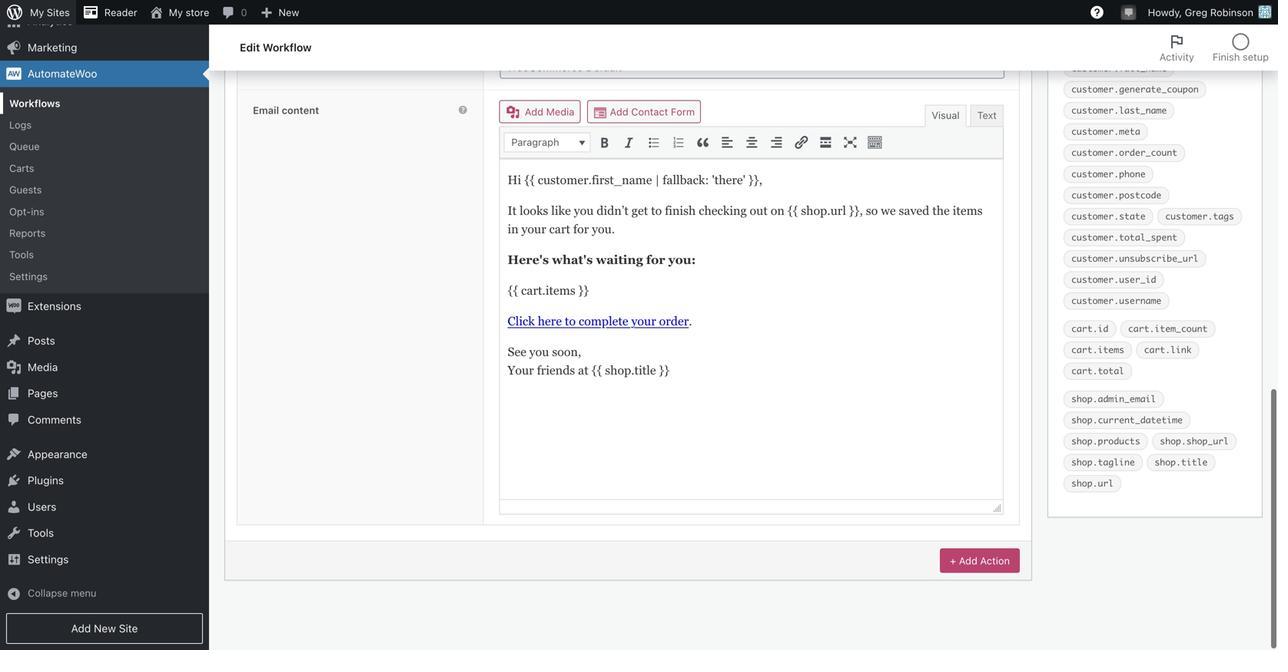 Task type: describe. For each thing, give the bounding box(es) containing it.
guests
[[9, 184, 42, 196]]

new inside toolbar navigation
[[279, 7, 299, 18]]

text
[[977, 110, 997, 121]]

shop.admin_email
[[1071, 394, 1156, 405]]

plugins
[[28, 475, 64, 487]]

2 tools link from the top
[[0, 521, 209, 547]]

customer.full_name
[[1071, 63, 1167, 74]]

email for email content
[[253, 105, 279, 116]]

add new site
[[71, 623, 138, 636]]

workflow
[[263, 41, 312, 54]]

paragraph button
[[504, 133, 591, 153]]

form
[[671, 106, 695, 118]]

paragraph button
[[504, 134, 590, 152]]

activity
[[1160, 51, 1194, 63]]

cart.id
[[1071, 324, 1109, 335]]

carts
[[9, 162, 34, 174]]

howdy, greg robinson
[[1148, 7, 1254, 18]]

customer.unsubscribe_url
[[1071, 254, 1199, 265]]

add for add new site
[[71, 623, 91, 636]]

text button
[[970, 105, 1004, 127]]

tab list containing activity
[[1150, 25, 1278, 71]]

reader link
[[76, 0, 143, 25]]

cart.link
[[1144, 345, 1192, 356]]

customer.last_name
[[1071, 105, 1167, 117]]

analytics
[[28, 15, 73, 27]]

add new site link
[[6, 614, 203, 645]]

collapse menu
[[28, 588, 96, 599]]

marketing
[[28, 41, 77, 54]]

store
[[186, 7, 209, 18]]

reports link
[[0, 222, 209, 244]]

setup
[[1243, 51, 1269, 63]]

customer.generate_coupon
[[1071, 84, 1199, 95]]

0 vertical spatial settings
[[9, 271, 48, 282]]

robinson
[[1210, 7, 1254, 18]]

guests link
[[0, 179, 209, 201]]

posts link
[[0, 328, 209, 355]]

customer.user_id
[[1071, 275, 1156, 286]]

add inside "link"
[[959, 556, 978, 567]]

opt-ins link
[[0, 201, 209, 222]]

customer.first_name
[[1071, 42, 1172, 53]]

template
[[253, 59, 298, 71]]

media link
[[0, 355, 209, 381]]

analytics link
[[0, 8, 209, 35]]

extensions link
[[0, 294, 209, 320]]

shop.products
[[1071, 437, 1140, 448]]

customer.meta
[[1071, 127, 1140, 138]]

posts
[[28, 335, 55, 348]]

0
[[241, 7, 247, 18]]

preheader
[[282, 14, 332, 26]]

paragraph
[[511, 137, 559, 148]]

appearance link
[[0, 442, 209, 468]]

ins
[[31, 206, 44, 217]]

visual
[[932, 110, 960, 121]]

1 tools link from the top
[[0, 244, 209, 266]]

queue link
[[0, 136, 209, 157]]

plugins link
[[0, 468, 209, 495]]

my sites
[[30, 7, 70, 18]]

cart.total
[[1071, 366, 1124, 377]]

collapse
[[28, 588, 68, 599]]

visual button
[[925, 105, 967, 127]]

cart.item_count
[[1128, 324, 1208, 335]]

opt-ins
[[9, 206, 44, 217]]

notification image
[[1123, 5, 1135, 18]]

cart.items
[[1071, 345, 1124, 356]]

extensions
[[28, 300, 81, 313]]

marketing link
[[0, 35, 209, 61]]

greg
[[1185, 7, 1208, 18]]

customer.email
[[1071, 21, 1146, 32]]

add media
[[522, 106, 574, 118]]

add contact form button
[[587, 101, 701, 124]]



Task type: vqa. For each thing, say whether or not it's contained in the screenshot.
"Stock" Link
no



Task type: locate. For each thing, give the bounding box(es) containing it.
workflows link
[[0, 92, 209, 114]]

tools down users
[[28, 527, 54, 540]]

0 vertical spatial email
[[253, 14, 279, 26]]

toolbar navigation
[[0, 0, 1278, 28]]

add up paragraph
[[525, 106, 543, 118]]

media
[[546, 106, 574, 118], [28, 361, 58, 374]]

users link
[[0, 495, 209, 521]]

None text field
[[500, 11, 1005, 34]]

1 settings link from the top
[[0, 266, 209, 287]]

automatewoo
[[28, 67, 97, 80]]

add
[[525, 106, 543, 118], [610, 106, 628, 118], [959, 556, 978, 567], [71, 623, 91, 636]]

email preheader
[[253, 14, 332, 26]]

shop.shop_url
[[1160, 437, 1229, 448]]

carts link
[[0, 157, 209, 179]]

pages link
[[0, 381, 209, 407]]

1 vertical spatial settings link
[[0, 547, 209, 573]]

0 vertical spatial settings link
[[0, 266, 209, 287]]

2 email from the top
[[253, 105, 279, 116]]

tools down reports
[[9, 249, 34, 261]]

tab list
[[1150, 25, 1278, 71]]

add down "menu"
[[71, 623, 91, 636]]

email
[[253, 14, 279, 26], [253, 105, 279, 116]]

shop.tagline
[[1071, 458, 1135, 469]]

site
[[119, 623, 138, 636]]

my for my store
[[169, 7, 183, 18]]

users
[[28, 501, 56, 514]]

customer.state
[[1071, 211, 1146, 222]]

add for add media
[[525, 106, 543, 118]]

activity button
[[1150, 25, 1204, 71]]

0 horizontal spatial media
[[28, 361, 58, 374]]

add left contact
[[610, 106, 628, 118]]

1 vertical spatial new
[[94, 623, 116, 636]]

shop.title
[[1155, 458, 1208, 469]]

media up pages
[[28, 361, 58, 374]]

1 horizontal spatial new
[[279, 7, 299, 18]]

my for my sites
[[30, 7, 44, 18]]

settings up extensions
[[9, 271, 48, 282]]

new link
[[253, 0, 305, 25]]

collapse menu button
[[0, 582, 209, 608]]

0 horizontal spatial new
[[94, 623, 116, 636]]

2 my from the left
[[169, 7, 183, 18]]

my inside 'link'
[[30, 7, 44, 18]]

automatewoo link
[[0, 61, 209, 87]]

contact
[[631, 106, 668, 118]]

my sites link
[[0, 0, 76, 25]]

add contact form
[[607, 106, 695, 118]]

media up paragraph popup button
[[546, 106, 574, 118]]

0 vertical spatial media
[[546, 106, 574, 118]]

comments
[[28, 414, 81, 426]]

edit
[[240, 41, 260, 54]]

1 horizontal spatial my
[[169, 7, 183, 18]]

add inside button
[[610, 106, 628, 118]]

my store link
[[143, 0, 215, 25]]

add inside 'button'
[[525, 106, 543, 118]]

0 vertical spatial tools link
[[0, 244, 209, 266]]

add for add contact form
[[610, 106, 628, 118]]

1 email from the top
[[253, 14, 279, 26]]

howdy,
[[1148, 7, 1182, 18]]

finish setup button
[[1204, 25, 1278, 71]]

email for email preheader
[[253, 14, 279, 26]]

1 horizontal spatial media
[[546, 106, 574, 118]]

reports
[[9, 227, 46, 239]]

comments link
[[0, 407, 209, 434]]

settings link up collapse menu dropdown button
[[0, 547, 209, 573]]

+ add action
[[950, 556, 1010, 567]]

1 vertical spatial email
[[253, 105, 279, 116]]

1 vertical spatial tools link
[[0, 521, 209, 547]]

new up the workflow
[[279, 7, 299, 18]]

email left the content at the left top of the page
[[253, 105, 279, 116]]

pages
[[28, 387, 58, 400]]

1 my from the left
[[30, 7, 44, 18]]

reader
[[104, 7, 137, 18]]

content
[[282, 105, 319, 116]]

action
[[980, 556, 1010, 567]]

finish
[[1213, 51, 1240, 63]]

settings up collapse
[[28, 554, 69, 566]]

shop.url
[[1071, 479, 1114, 490]]

new left site on the bottom left
[[94, 623, 116, 636]]

logs link
[[0, 114, 209, 136]]

email right 0
[[253, 14, 279, 26]]

customer.order_count
[[1071, 148, 1177, 159]]

tools link down plugins 'link'
[[0, 521, 209, 547]]

my left store
[[169, 7, 183, 18]]

settings
[[9, 271, 48, 282], [28, 554, 69, 566]]

add right +
[[959, 556, 978, 567]]

media inside 'button'
[[546, 106, 574, 118]]

queue
[[9, 141, 40, 152]]

workflows
[[9, 97, 60, 109]]

customer.postcode
[[1071, 190, 1162, 201]]

settings link up extensions link
[[0, 266, 209, 287]]

menu
[[71, 588, 96, 599]]

settings link
[[0, 266, 209, 287], [0, 547, 209, 573]]

customer.tags
[[1165, 211, 1234, 222]]

1 vertical spatial settings
[[28, 554, 69, 566]]

1 vertical spatial media
[[28, 361, 58, 374]]

tools link
[[0, 244, 209, 266], [0, 521, 209, 547]]

customer.username
[[1071, 296, 1162, 307]]

opt-
[[9, 206, 31, 217]]

add media button
[[499, 101, 581, 124]]

customer.total_spent
[[1071, 232, 1177, 244]]

sites
[[47, 7, 70, 18]]

finish setup
[[1213, 51, 1269, 63]]

0 vertical spatial tools
[[9, 249, 34, 261]]

1 vertical spatial tools
[[28, 527, 54, 540]]

2 settings link from the top
[[0, 547, 209, 573]]

my left sites
[[30, 7, 44, 18]]

0 horizontal spatial my
[[30, 7, 44, 18]]

tools link down the opt-ins link
[[0, 244, 209, 266]]

+
[[950, 556, 956, 567]]

0 vertical spatial new
[[279, 7, 299, 18]]

+ add action link
[[940, 549, 1020, 574]]

logs
[[9, 119, 32, 131]]

shop.current_datetime
[[1071, 415, 1183, 427]]



